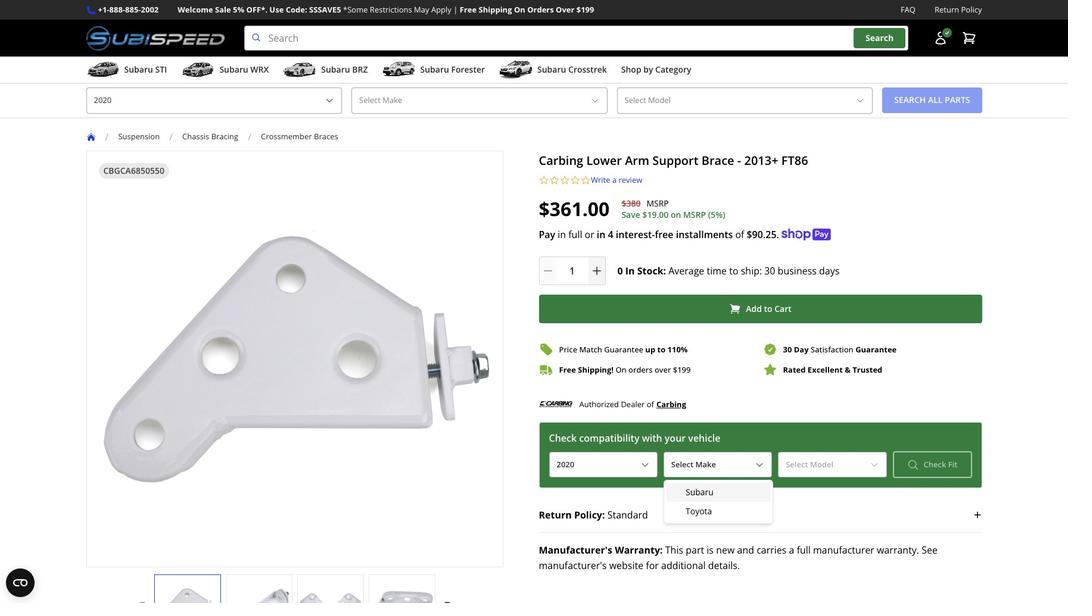 Task type: describe. For each thing, give the bounding box(es) containing it.
2002
[[141, 4, 159, 15]]

over
[[556, 4, 575, 15]]

2013+
[[745, 152, 779, 168]]

1 horizontal spatial msrp
[[684, 209, 706, 221]]

1 horizontal spatial $199
[[673, 364, 691, 375]]

off*.
[[246, 4, 268, 15]]

add to cart button
[[539, 295, 983, 324]]

use
[[270, 4, 284, 15]]

restrictions
[[370, 4, 412, 15]]

match
[[580, 344, 603, 355]]

2 empty star image from the left
[[550, 175, 560, 185]]

warranty.
[[877, 544, 920, 557]]

satisfaction
[[811, 344, 854, 355]]

full inside this part is new and carries a full manufacturer warranty. see manufacturer's website for additional details.
[[797, 544, 811, 557]]

stock:
[[638, 265, 666, 278]]

is
[[707, 544, 714, 557]]

open widget image
[[6, 569, 35, 598]]

$380 msrp save $19.00 on msrp (5%)
[[622, 198, 726, 221]]

to inside add to cart 'button'
[[764, 304, 773, 315]]

business
[[778, 265, 817, 278]]

(5%)
[[708, 209, 726, 221]]

3 empty star image from the left
[[560, 175, 570, 185]]

carbing inside authorized dealer of carbing
[[657, 399, 687, 410]]

885-
[[125, 4, 141, 15]]

888-
[[109, 4, 125, 15]]

orders
[[528, 4, 554, 15]]

days
[[820, 265, 840, 278]]

add
[[746, 304, 762, 315]]

pay in full or in 4 interest-free installments of $90.25 .
[[539, 228, 780, 241]]

lower
[[587, 152, 622, 168]]

.
[[777, 228, 780, 241]]

manufacturer's warranty:
[[539, 544, 663, 557]]

carries
[[757, 544, 787, 557]]

free shipping! on orders over $199
[[559, 364, 691, 375]]

price match guarantee up to 110%
[[559, 344, 688, 355]]

0
[[618, 265, 623, 278]]

code:
[[286, 4, 307, 15]]

installments
[[676, 228, 733, 241]]

$380
[[622, 198, 641, 209]]

write a review link
[[591, 174, 643, 185]]

bracing
[[211, 131, 238, 142]]

search input field
[[244, 26, 909, 51]]

see
[[922, 544, 938, 557]]

write
[[591, 174, 611, 185]]

details.
[[709, 560, 740, 573]]

vehicle
[[689, 432, 721, 445]]

chassis bracing
[[182, 131, 238, 142]]

&
[[845, 364, 851, 375]]

1 guarantee from the left
[[605, 344, 644, 355]]

interest-
[[616, 228, 655, 241]]

your
[[665, 432, 686, 445]]

this part is new and carries a full manufacturer warranty. see manufacturer's website for additional details.
[[539, 544, 938, 573]]

save
[[622, 209, 641, 221]]

crossmember
[[261, 131, 312, 142]]

suspension
[[118, 131, 160, 142]]

-
[[738, 152, 742, 168]]

1 vertical spatial 30
[[783, 344, 792, 355]]

authorized dealer of carbing
[[580, 399, 687, 410]]

0 horizontal spatial free
[[460, 4, 477, 15]]

/ for crossmember braces
[[248, 130, 252, 143]]

support
[[653, 152, 699, 168]]

0 horizontal spatial full
[[569, 228, 583, 241]]

0 horizontal spatial msrp
[[647, 198, 669, 209]]

$19.00
[[643, 209, 669, 221]]

shipping
[[479, 4, 512, 15]]

or
[[585, 228, 595, 241]]

1 vertical spatial free
[[559, 364, 576, 375]]

$361.00
[[539, 196, 610, 222]]

a inside this part is new and carries a full manufacturer warranty. see manufacturer's website for additional details.
[[789, 544, 795, 557]]

brace
[[702, 152, 735, 168]]

warranty:
[[615, 544, 663, 557]]

this
[[666, 544, 684, 557]]

return
[[935, 4, 960, 15]]

arm
[[625, 152, 650, 168]]

*some restrictions may apply | free shipping on orders over $199
[[343, 4, 595, 15]]

0 vertical spatial carbing
[[539, 152, 584, 168]]

search
[[866, 32, 894, 44]]

$90.25
[[747, 228, 777, 241]]

faq link
[[901, 4, 916, 16]]

1 in from the left
[[558, 228, 566, 241]]

time
[[707, 265, 727, 278]]

website
[[609, 560, 644, 573]]

trusted
[[853, 364, 883, 375]]

check
[[549, 432, 577, 445]]



Task type: vqa. For each thing, say whether or not it's contained in the screenshot.
updates at right bottom
no



Task type: locate. For each thing, give the bounding box(es) containing it.
of inside authorized dealer of carbing
[[647, 399, 654, 410]]

None number field
[[539, 257, 606, 286]]

and
[[738, 544, 755, 557]]

carbing
[[539, 152, 584, 168], [657, 399, 687, 410]]

110%
[[668, 344, 688, 355]]

msrp right the on
[[684, 209, 706, 221]]

authorized
[[580, 399, 619, 410]]

1 horizontal spatial in
[[597, 228, 606, 241]]

to right time
[[730, 265, 739, 278]]

+1-888-885-2002
[[98, 4, 159, 15]]

a inside write a review link
[[613, 174, 617, 185]]

up
[[646, 344, 656, 355]]

group containing subaru
[[667, 483, 771, 522]]

free
[[460, 4, 477, 15], [559, 364, 576, 375]]

full right carries
[[797, 544, 811, 557]]

msrp
[[647, 198, 669, 209], [684, 209, 706, 221]]

0 horizontal spatial of
[[647, 399, 654, 410]]

manufacturer
[[814, 544, 875, 557]]

/ for suspension
[[105, 130, 109, 143]]

cart
[[775, 304, 792, 315]]

/ for chassis bracing
[[169, 130, 173, 143]]

a right write
[[613, 174, 617, 185]]

1 horizontal spatial on
[[616, 364, 627, 375]]

30 right ship:
[[765, 265, 776, 278]]

check compatibility with your vehicle
[[549, 432, 721, 445]]

a right carries
[[789, 544, 795, 557]]

1 vertical spatial to
[[764, 304, 773, 315]]

subaru
[[686, 487, 714, 498]]

policy
[[962, 4, 983, 15]]

in right pay
[[558, 228, 566, 241]]

on left orders
[[616, 364, 627, 375]]

2 / from the left
[[169, 130, 173, 143]]

2 in from the left
[[597, 228, 606, 241]]

empty star image
[[539, 175, 550, 185], [550, 175, 560, 185], [560, 175, 570, 185]]

part
[[686, 544, 705, 557]]

rated excellent & trusted
[[783, 364, 883, 375]]

return policy
[[935, 4, 983, 15]]

0 horizontal spatial in
[[558, 228, 566, 241]]

suspension link
[[118, 131, 169, 142], [118, 131, 160, 142]]

0 vertical spatial to
[[730, 265, 739, 278]]

free down price
[[559, 364, 576, 375]]

to right add
[[764, 304, 773, 315]]

1 horizontal spatial a
[[789, 544, 795, 557]]

1 empty star image from the left
[[570, 175, 581, 185]]

empty star image down the lower
[[581, 175, 591, 185]]

apply
[[431, 4, 452, 15]]

free
[[655, 228, 674, 241]]

over
[[655, 364, 671, 375]]

0 vertical spatial free
[[460, 4, 477, 15]]

0 vertical spatial a
[[613, 174, 617, 185]]

of
[[736, 228, 745, 241], [647, 399, 654, 410]]

1 horizontal spatial free
[[559, 364, 576, 375]]

*some
[[343, 4, 368, 15]]

0 horizontal spatial on
[[514, 4, 526, 15]]

in
[[626, 265, 635, 278]]

3 / from the left
[[248, 130, 252, 143]]

0 vertical spatial 30
[[765, 265, 776, 278]]

full
[[569, 228, 583, 241], [797, 544, 811, 557]]

manufacturer's
[[539, 560, 607, 573]]

0 vertical spatial on
[[514, 4, 526, 15]]

1 vertical spatial $199
[[673, 364, 691, 375]]

$199
[[577, 4, 595, 15], [673, 364, 691, 375]]

return policy link
[[935, 4, 983, 16]]

sale
[[215, 4, 231, 15]]

5%
[[233, 4, 244, 15]]

group
[[667, 483, 771, 522]]

1 horizontal spatial 30
[[783, 344, 792, 355]]

0 horizontal spatial carbing
[[539, 152, 584, 168]]

guarantee up trusted
[[856, 344, 897, 355]]

1 vertical spatial of
[[647, 399, 654, 410]]

1 horizontal spatial guarantee
[[856, 344, 897, 355]]

manufacturer's
[[539, 544, 613, 557]]

30
[[765, 265, 776, 278], [783, 344, 792, 355]]

sssave5
[[309, 4, 341, 15]]

crossmember braces
[[261, 131, 338, 142]]

dealer
[[621, 399, 645, 410]]

0 vertical spatial of
[[736, 228, 745, 241]]

write a review
[[591, 174, 643, 185]]

with
[[642, 432, 663, 445]]

/ left suspension at the top of page
[[105, 130, 109, 143]]

0 in stock: average time to ship: 30 business days
[[618, 265, 840, 278]]

1 vertical spatial on
[[616, 364, 627, 375]]

pay
[[539, 228, 556, 241]]

msrp up $19.00
[[647, 198, 669, 209]]

1 horizontal spatial of
[[736, 228, 745, 241]]

full left or
[[569, 228, 583, 241]]

on
[[671, 209, 681, 221]]

price
[[559, 344, 578, 355]]

1 / from the left
[[105, 130, 109, 143]]

0 horizontal spatial guarantee
[[605, 344, 644, 355]]

empty star image left write
[[570, 175, 581, 185]]

carbing lower arm support brace - 2013+ ft86
[[539, 152, 809, 168]]

chassis
[[182, 131, 209, 142]]

0 vertical spatial $199
[[577, 4, 595, 15]]

1 horizontal spatial /
[[169, 130, 173, 143]]

/ left "chassis"
[[169, 130, 173, 143]]

empty star image
[[570, 175, 581, 185], [581, 175, 591, 185]]

0 vertical spatial msrp
[[647, 198, 669, 209]]

day
[[794, 344, 809, 355]]

1 horizontal spatial carbing
[[657, 399, 687, 410]]

2 horizontal spatial /
[[248, 130, 252, 143]]

0 horizontal spatial a
[[613, 174, 617, 185]]

1 vertical spatial msrp
[[684, 209, 706, 221]]

toyota
[[686, 506, 712, 517]]

free right |
[[460, 4, 477, 15]]

/
[[105, 130, 109, 143], [169, 130, 173, 143], [248, 130, 252, 143]]

0 horizontal spatial /
[[105, 130, 109, 143]]

2 guarantee from the left
[[856, 344, 897, 355]]

in left 4
[[597, 228, 606, 241]]

0 vertical spatial full
[[569, 228, 583, 241]]

2 horizontal spatial to
[[764, 304, 773, 315]]

add to cart
[[746, 304, 792, 315]]

a
[[613, 174, 617, 185], [789, 544, 795, 557]]

guarantee up free shipping! on orders over $199
[[605, 344, 644, 355]]

2 empty star image from the left
[[581, 175, 591, 185]]

ship:
[[741, 265, 762, 278]]

1 horizontal spatial full
[[797, 544, 811, 557]]

1 horizontal spatial to
[[730, 265, 739, 278]]

30 day satisfaction guarantee
[[783, 344, 897, 355]]

in
[[558, 228, 566, 241], [597, 228, 606, 241]]

/ right bracing
[[248, 130, 252, 143]]

cbgca6850550
[[103, 165, 164, 176]]

search button
[[854, 28, 906, 48]]

to right up
[[658, 344, 666, 355]]

carbing up your
[[657, 399, 687, 410]]

1 empty star image from the left
[[539, 175, 550, 185]]

of left $90.25
[[736, 228, 745, 241]]

30 left day
[[783, 344, 792, 355]]

0 horizontal spatial $199
[[577, 4, 595, 15]]

new
[[716, 544, 735, 557]]

additional
[[662, 560, 706, 573]]

of right dealer
[[647, 399, 654, 410]]

average
[[669, 265, 705, 278]]

welcome
[[178, 4, 213, 15]]

|
[[454, 4, 458, 15]]

review
[[619, 174, 643, 185]]

compatibility
[[579, 432, 640, 445]]

excellent
[[808, 364, 843, 375]]

may
[[414, 4, 429, 15]]

1 vertical spatial carbing
[[657, 399, 687, 410]]

2 vertical spatial to
[[658, 344, 666, 355]]

for
[[646, 560, 659, 573]]

chassis bracing link
[[182, 131, 248, 142], [182, 131, 238, 142]]

+1-888-885-2002 link
[[98, 4, 159, 16]]

orders
[[629, 364, 653, 375]]

1 vertical spatial a
[[789, 544, 795, 557]]

0 horizontal spatial to
[[658, 344, 666, 355]]

carbing left the lower
[[539, 152, 584, 168]]

0 horizontal spatial 30
[[765, 265, 776, 278]]

4
[[608, 228, 614, 241]]

to
[[730, 265, 739, 278], [764, 304, 773, 315], [658, 344, 666, 355]]

1 vertical spatial full
[[797, 544, 811, 557]]

on left the orders
[[514, 4, 526, 15]]



